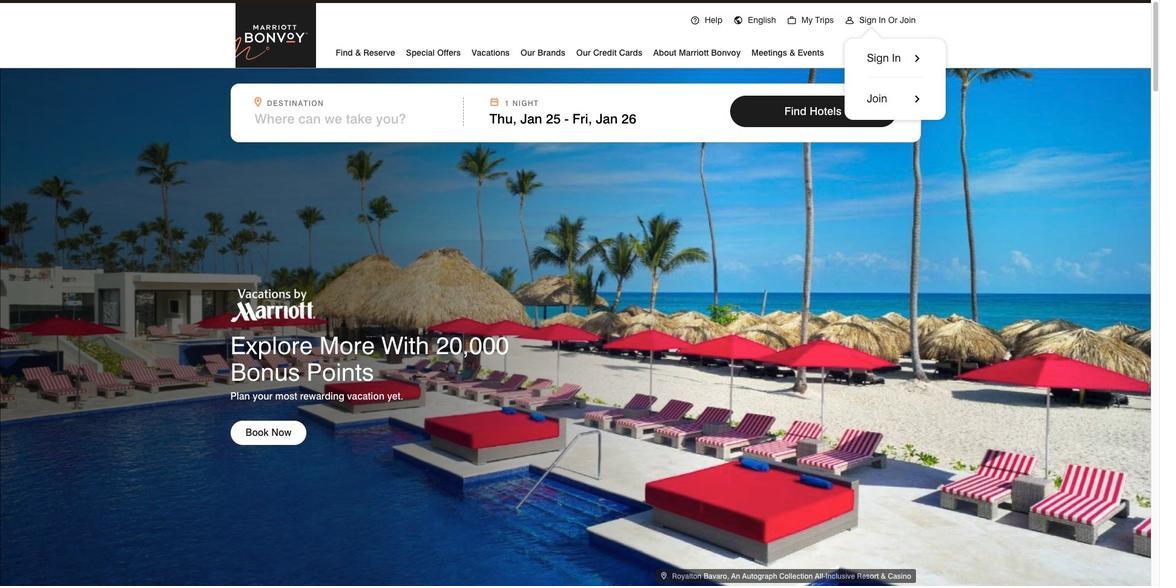 Task type: locate. For each thing, give the bounding box(es) containing it.
vacations by marriott logo image
[[230, 289, 315, 322]]

2 horizontal spatial round image
[[845, 16, 855, 25]]

None search field
[[230, 84, 921, 142]]

location image
[[662, 572, 670, 581]]

destination field
[[255, 111, 456, 127]]

0 horizontal spatial round image
[[691, 16, 700, 25]]

round image
[[691, 16, 700, 25], [734, 16, 743, 25], [845, 16, 855, 25]]

1 horizontal spatial round image
[[734, 16, 743, 25]]

3 round image from the left
[[845, 16, 855, 25]]



Task type: describe. For each thing, give the bounding box(es) containing it.
round image
[[787, 16, 797, 25]]

1 round image from the left
[[691, 16, 700, 25]]

Where can we take you? text field
[[255, 111, 440, 127]]

2 round image from the left
[[734, 16, 743, 25]]



Task type: vqa. For each thing, say whether or not it's contained in the screenshot.
for to the bottom
no



